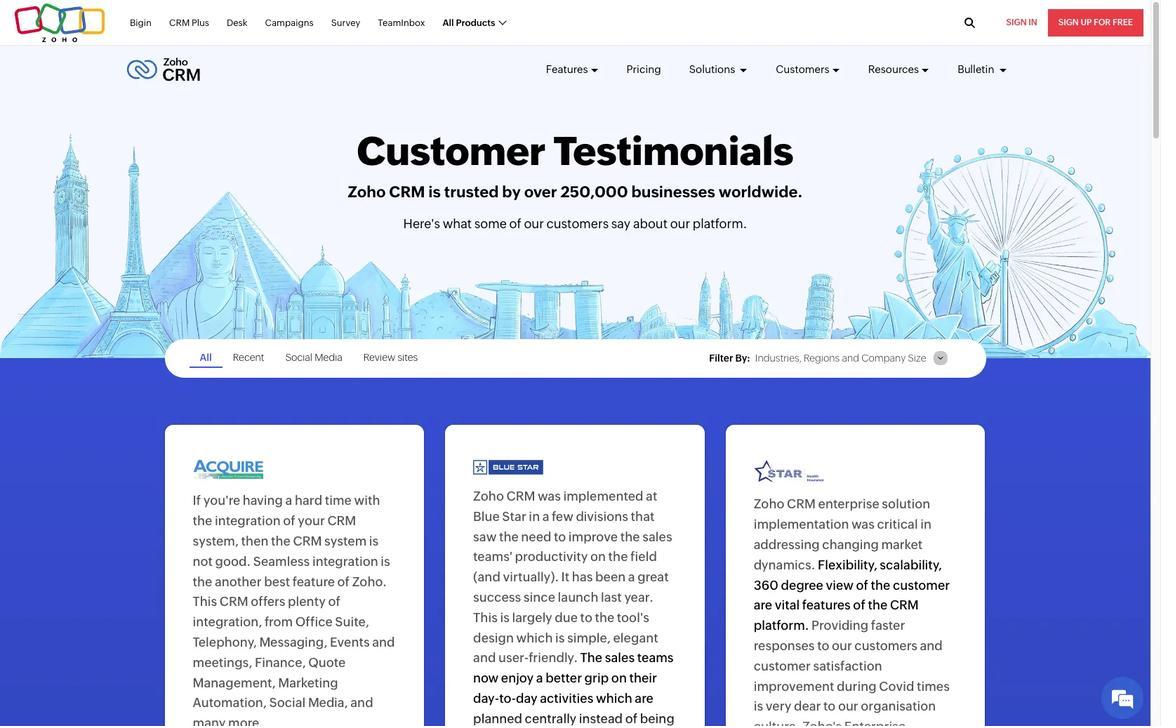 Task type: vqa. For each thing, say whether or not it's contained in the screenshot.
what at top
yes



Task type: describe. For each thing, give the bounding box(es) containing it.
is down success
[[500, 610, 510, 625]]

providing
[[812, 618, 869, 633]]

are
[[754, 598, 773, 613]]

crm left plus
[[169, 17, 190, 28]]

not
[[193, 554, 213, 569]]

all for all
[[200, 352, 212, 363]]

campaigns
[[265, 17, 314, 28]]

automation,
[[193, 696, 267, 710]]

critical
[[877, 517, 918, 532]]

launch
[[558, 590, 599, 605]]

this inside if you're having a hard time with the integration of your crm system, then the crm system is not good. seamless integration is the another best feature of zoho. this crm offers plenty of integration, from office suite, telephony, messaging, events and meetings, finance, quote management, marketing automation, social media, and many more.
[[193, 594, 217, 609]]

implemented
[[563, 489, 644, 503]]

teams'
[[473, 549, 513, 564]]

great
[[638, 570, 669, 584]]

customers for and
[[855, 638, 918, 653]]

on
[[591, 549, 606, 564]]

then
[[241, 534, 269, 548]]

view
[[826, 578, 854, 592]]

meetings,
[[193, 655, 253, 670]]

events
[[330, 635, 370, 650]]

0 vertical spatial social
[[286, 352, 312, 363]]

trusted
[[444, 183, 499, 201]]

during
[[837, 679, 877, 694]]

covid
[[879, 679, 915, 694]]

the down star
[[499, 529, 519, 544]]

responses
[[754, 638, 815, 653]]

of right some
[[509, 216, 522, 231]]

this inside zoho crm was implemented at blue star in a few divisions that saw the need to improve the sales teams' productivity on the field (and virtually). it has been a great success since launch last year. this is largely due to the tool's design which is simple, elegant and user-friendly.
[[473, 610, 498, 625]]

zoho for zoho crm is trusted by over 250,000 businesses worldwide.
[[348, 183, 386, 201]]

is up the zoho.
[[381, 554, 390, 569]]

media
[[315, 352, 343, 363]]

sales
[[643, 529, 673, 544]]

friendly.
[[529, 651, 578, 665]]

features
[[803, 598, 851, 613]]

system,
[[193, 534, 239, 548]]

some
[[475, 216, 507, 231]]

businesses
[[632, 183, 716, 201]]

virtually).
[[503, 570, 559, 584]]

messaging,
[[259, 635, 328, 650]]

the down if
[[193, 514, 212, 528]]

is right system on the bottom left
[[369, 534, 379, 548]]

plenty
[[288, 594, 326, 609]]

360
[[754, 578, 779, 592]]

saw
[[473, 529, 497, 544]]

has
[[572, 570, 593, 584]]

to down few
[[554, 529, 566, 544]]

customer for crm
[[893, 578, 950, 592]]

and right events
[[372, 635, 395, 650]]

zoho's
[[803, 719, 842, 726]]

due
[[555, 610, 578, 625]]

customer
[[357, 129, 546, 173]]

marketing
[[278, 675, 338, 690]]

the right on
[[609, 549, 628, 564]]

social inside if you're having a hard time with the integration of your crm system, then the crm system is not good. seamless integration is the another best feature of zoho. this crm offers plenty of integration, from office suite, telephony, messaging, events and meetings, finance, quote management, marketing automation, social media, and many more.
[[269, 696, 306, 710]]

in
[[1029, 18, 1038, 27]]

0 horizontal spatial platform.
[[693, 216, 747, 231]]

quote
[[308, 655, 346, 670]]

feature
[[293, 574, 335, 589]]

our right about
[[670, 216, 690, 231]]

sign
[[1007, 18, 1027, 27]]

scalability,
[[880, 557, 942, 572]]

culture.
[[754, 719, 800, 726]]

more.
[[228, 716, 263, 726]]

organisation
[[861, 699, 936, 714]]

faster
[[871, 618, 905, 633]]

management,
[[193, 675, 276, 690]]

all for all products
[[443, 17, 454, 28]]

user-
[[499, 651, 529, 665]]

field
[[631, 549, 657, 564]]

to down providing at bottom right
[[817, 638, 830, 653]]

degree
[[781, 578, 824, 592]]

very
[[766, 699, 792, 714]]

2 horizontal spatial a
[[628, 570, 635, 584]]

say
[[612, 216, 631, 231]]

crm plus
[[169, 17, 209, 28]]

sign up for free link
[[1048, 9, 1144, 37]]

enterprise
[[818, 497, 880, 512]]

0 horizontal spatial integration
[[215, 514, 281, 528]]

customer for is
[[754, 659, 811, 673]]

pricing link
[[627, 51, 661, 88]]

our down providing at bottom right
[[832, 638, 852, 653]]

and right media,
[[351, 696, 373, 710]]

crm down 'another' on the bottom of the page
[[220, 594, 248, 609]]

regions
[[804, 353, 840, 364]]

of left the zoho.
[[337, 574, 350, 589]]

last
[[601, 590, 622, 605]]

dynamics.
[[754, 557, 816, 572]]

sign up for free
[[1059, 18, 1133, 27]]

the down not
[[193, 574, 212, 589]]

platform. inside flexibility, scalability, 360 degree view of the customer are vital features of the crm platform.
[[754, 618, 809, 633]]

our down the over
[[524, 216, 544, 231]]

in for critical
[[921, 517, 932, 532]]

divisions
[[576, 509, 629, 524]]

bulletin link
[[958, 51, 1007, 88]]

sign in link
[[996, 9, 1048, 37]]

with
[[354, 493, 380, 508]]

and inside filter by: industries, regions and company size
[[842, 353, 860, 364]]

is up here's
[[429, 183, 441, 201]]

all products link
[[443, 10, 506, 36]]

company
[[862, 353, 906, 364]]

time
[[325, 493, 352, 508]]

customers
[[776, 63, 830, 75]]

star
[[502, 509, 527, 524]]



Task type: locate. For each thing, give the bounding box(es) containing it.
customer inside the providing faster responses to our customers and customer satisfaction improvement during covid times is very dear to our organisation culture. zoho's enter
[[754, 659, 811, 673]]

having
[[243, 493, 283, 508]]

of right view
[[856, 578, 869, 592]]

by
[[502, 183, 521, 201]]

crm inside flexibility, scalability, 360 degree view of the customer are vital features of the crm platform.
[[890, 598, 919, 613]]

1 vertical spatial integration
[[312, 554, 378, 569]]

customer down responses
[[754, 659, 811, 673]]

a left few
[[543, 509, 550, 524]]

all products
[[443, 17, 495, 28]]

crm
[[169, 17, 190, 28], [389, 183, 425, 201], [507, 489, 535, 503], [787, 497, 816, 512], [328, 514, 356, 528], [293, 534, 322, 548], [220, 594, 248, 609], [890, 598, 919, 613]]

at
[[646, 489, 658, 503]]

to
[[554, 529, 566, 544], [580, 610, 593, 625], [817, 638, 830, 653], [824, 699, 836, 714]]

largely
[[512, 610, 553, 625]]

implementation
[[754, 517, 849, 532]]

zoho crm is trusted by over 250,000 businesses worldwide.
[[348, 183, 803, 201]]

0 horizontal spatial a
[[286, 493, 292, 508]]

customers down zoho crm is trusted by over 250,000 businesses worldwide.
[[547, 216, 609, 231]]

office
[[295, 615, 333, 629]]

all
[[443, 17, 454, 28], [200, 352, 212, 363]]

social left media
[[286, 352, 312, 363]]

1 vertical spatial this
[[473, 610, 498, 625]]

from
[[265, 615, 293, 629]]

crm up star
[[507, 489, 535, 503]]

this up 'design'
[[473, 610, 498, 625]]

1 vertical spatial all
[[200, 352, 212, 363]]

1 horizontal spatial this
[[473, 610, 498, 625]]

teaminbox link
[[378, 10, 425, 36]]

1 horizontal spatial a
[[543, 509, 550, 524]]

bigin
[[130, 17, 152, 28]]

was up few
[[538, 489, 561, 503]]

the
[[193, 514, 212, 528], [499, 529, 519, 544], [621, 529, 640, 544], [271, 534, 291, 548], [609, 549, 628, 564], [193, 574, 212, 589], [871, 578, 891, 592], [868, 598, 888, 613], [595, 610, 615, 625]]

the down scalability,
[[871, 578, 891, 592]]

customer down scalability,
[[893, 578, 950, 592]]

and down 'design'
[[473, 651, 496, 665]]

to right due
[[580, 610, 593, 625]]

in for star
[[529, 509, 540, 524]]

free
[[1113, 18, 1133, 27]]

customers inside the providing faster responses to our customers and customer satisfaction improvement during covid times is very dear to our organisation culture. zoho's enter
[[855, 638, 918, 653]]

1 horizontal spatial zoho
[[473, 489, 504, 503]]

for
[[1094, 18, 1111, 27]]

telephony,
[[193, 635, 257, 650]]

and inside zoho crm was implemented at blue star in a few divisions that saw the need to improve the sales teams' productivity on the field (and virtually). it has been a great success since launch last year. this is largely due to the tool's design which is simple, elegant and user-friendly.
[[473, 651, 496, 665]]

was inside zoho crm was implemented at blue star in a few divisions that saw the need to improve the sales teams' productivity on the field (and virtually). it has been a great success since launch last year. this is largely due to the tool's design which is simple, elegant and user-friendly.
[[538, 489, 561, 503]]

0 horizontal spatial zoho
[[348, 183, 386, 201]]

features link
[[546, 51, 599, 88]]

was up changing
[[852, 517, 875, 532]]

1 vertical spatial platform.
[[754, 618, 809, 633]]

in inside zoho crm enterprise solution implementation was critical in addressing changing market dynamics.
[[921, 517, 932, 532]]

sites
[[398, 352, 418, 363]]

system
[[324, 534, 367, 548]]

crm down time
[[328, 514, 356, 528]]

elegant
[[613, 630, 659, 645]]

0 vertical spatial integration
[[215, 514, 281, 528]]

solutions link
[[689, 51, 748, 88]]

0 vertical spatial customers
[[547, 216, 609, 231]]

year.
[[625, 590, 654, 605]]

the down that
[[621, 529, 640, 544]]

1 vertical spatial was
[[852, 517, 875, 532]]

0 vertical spatial a
[[286, 493, 292, 508]]

crm up faster
[[890, 598, 919, 613]]

zoho for zoho crm was implemented at blue star in a few divisions that saw the need to improve the sales teams' productivity on the field (and virtually). it has been a great success since launch last year. this is largely due to the tool's design which is simple, elegant and user-friendly.
[[473, 489, 504, 503]]

that
[[631, 509, 655, 524]]

addressing
[[754, 537, 820, 552]]

2 vertical spatial a
[[628, 570, 635, 584]]

0 vertical spatial platform.
[[693, 216, 747, 231]]

design
[[473, 630, 514, 645]]

good.
[[215, 554, 251, 569]]

many
[[193, 716, 226, 726]]

of left your
[[283, 514, 296, 528]]

review sites
[[364, 352, 418, 363]]

resources link
[[868, 51, 930, 88]]

testimonials
[[554, 129, 794, 173]]

about
[[633, 216, 668, 231]]

a left hard
[[286, 493, 292, 508]]

1 vertical spatial customer
[[754, 659, 811, 673]]

by:
[[736, 353, 751, 364]]

times
[[917, 679, 950, 694]]

productivity
[[515, 549, 588, 564]]

zoho.
[[352, 574, 387, 589]]

a right been
[[628, 570, 635, 584]]

a
[[286, 493, 292, 508], [543, 509, 550, 524], [628, 570, 635, 584]]

the up faster
[[868, 598, 888, 613]]

bulletin
[[958, 63, 997, 75]]

1 horizontal spatial in
[[921, 517, 932, 532]]

0 horizontal spatial customers
[[547, 216, 609, 231]]

integration down system on the bottom left
[[312, 554, 378, 569]]

0 vertical spatial was
[[538, 489, 561, 503]]

simple,
[[567, 630, 611, 645]]

campaigns link
[[265, 10, 314, 36]]

0 horizontal spatial this
[[193, 594, 217, 609]]

it
[[562, 570, 570, 584]]

1 horizontal spatial platform.
[[754, 618, 809, 633]]

desk link
[[227, 10, 248, 36]]

zoho inside zoho crm enterprise solution implementation was critical in addressing changing market dynamics.
[[754, 497, 785, 512]]

tool's
[[617, 610, 650, 625]]

this up integration,
[[193, 594, 217, 609]]

crm down your
[[293, 534, 322, 548]]

over
[[524, 183, 557, 201]]

crm up here's
[[389, 183, 425, 201]]

0 vertical spatial all
[[443, 17, 454, 28]]

was
[[538, 489, 561, 503], [852, 517, 875, 532]]

crm inside zoho crm enterprise solution implementation was critical in addressing changing market dynamics.
[[787, 497, 816, 512]]

size
[[908, 353, 927, 364]]

social media
[[286, 352, 343, 363]]

filter by: industries, regions and company size
[[709, 353, 927, 364]]

0 vertical spatial this
[[193, 594, 217, 609]]

and right regions
[[842, 353, 860, 364]]

250,000
[[561, 183, 628, 201]]

1 vertical spatial social
[[269, 696, 306, 710]]

the down the last in the bottom of the page
[[595, 610, 615, 625]]

0 horizontal spatial all
[[200, 352, 212, 363]]

our down "during"
[[838, 699, 859, 714]]

changing
[[823, 537, 879, 552]]

zoho
[[348, 183, 386, 201], [473, 489, 504, 503], [754, 497, 785, 512]]

zoho crm logo image
[[126, 54, 201, 85]]

is down due
[[555, 630, 565, 645]]

platform. up responses
[[754, 618, 809, 633]]

in down solution
[[921, 517, 932, 532]]

success
[[473, 590, 521, 605]]

all left the products
[[443, 17, 454, 28]]

crm up the implementation
[[787, 497, 816, 512]]

you're
[[203, 493, 240, 508]]

of up providing at bottom right
[[853, 598, 866, 613]]

here's what some of our customers say about our platform.
[[404, 216, 747, 231]]

zoho inside zoho crm was implemented at blue star in a few divisions that saw the need to improve the sales teams' productivity on the field (and virtually). it has been a great success since launch last year. this is largely due to the tool's design which is simple, elegant and user-friendly.
[[473, 489, 504, 503]]

customer inside flexibility, scalability, 360 degree view of the customer are vital features of the crm platform.
[[893, 578, 950, 592]]

solution
[[882, 497, 931, 512]]

been
[[595, 570, 626, 584]]

1 horizontal spatial customer
[[893, 578, 950, 592]]

what
[[443, 216, 472, 231]]

improvement
[[754, 679, 835, 694]]

crm inside zoho crm was implemented at blue star in a few divisions that saw the need to improve the sales teams' productivity on the field (and virtually). it has been a great success since launch last year. this is largely due to the tool's design which is simple, elegant and user-friendly.
[[507, 489, 535, 503]]

of up suite,
[[328, 594, 341, 609]]

1 horizontal spatial integration
[[312, 554, 378, 569]]

finance,
[[255, 655, 306, 670]]

is left very
[[754, 699, 763, 714]]

in right star
[[529, 509, 540, 524]]

integration up then in the left bottom of the page
[[215, 514, 281, 528]]

here's
[[404, 216, 440, 231]]

customers for say
[[547, 216, 609, 231]]

a inside if you're having a hard time with the integration of your crm system, then the crm system is not good. seamless integration is the another best feature of zoho. this crm offers plenty of integration, from office suite, telephony, messaging, events and meetings, finance, quote management, marketing automation, social media, and many more.
[[286, 493, 292, 508]]

zoho for zoho crm enterprise solution implementation was critical in addressing changing market dynamics.
[[754, 497, 785, 512]]

all left recent at left
[[200, 352, 212, 363]]

customers down faster
[[855, 638, 918, 653]]

0 horizontal spatial was
[[538, 489, 561, 503]]

0 horizontal spatial in
[[529, 509, 540, 524]]

the up the seamless
[[271, 534, 291, 548]]

platform. down worldwide.
[[693, 216, 747, 231]]

plus
[[192, 17, 209, 28]]

zoho crm enterprise solution implementation was critical in addressing changing market dynamics.
[[754, 497, 932, 572]]

and inside the providing faster responses to our customers and customer satisfaction improvement during covid times is very dear to our organisation culture. zoho's enter
[[920, 638, 943, 653]]

1 horizontal spatial customers
[[855, 638, 918, 653]]

(and
[[473, 570, 501, 584]]

0 horizontal spatial customer
[[754, 659, 811, 673]]

2 horizontal spatial zoho
[[754, 497, 785, 512]]

market
[[882, 537, 923, 552]]

and up times
[[920, 638, 943, 653]]

1 horizontal spatial was
[[852, 517, 875, 532]]

was inside zoho crm enterprise solution implementation was critical in addressing changing market dynamics.
[[852, 517, 875, 532]]

1 horizontal spatial all
[[443, 17, 454, 28]]

dear
[[794, 699, 821, 714]]

features
[[546, 63, 588, 75]]

survey link
[[331, 10, 360, 36]]

seamless
[[253, 554, 310, 569]]

crm plus link
[[169, 10, 209, 36]]

to up zoho's
[[824, 699, 836, 714]]

social down 'marketing'
[[269, 696, 306, 710]]

in inside zoho crm was implemented at blue star in a few divisions that saw the need to improve the sales teams' productivity on the field (and virtually). it has been a great success since launch last year. this is largely due to the tool's design which is simple, elegant and user-friendly.
[[529, 509, 540, 524]]

offers
[[251, 594, 285, 609]]

is inside the providing faster responses to our customers and customer satisfaction improvement during covid times is very dear to our organisation culture. zoho's enter
[[754, 699, 763, 714]]

1 vertical spatial a
[[543, 509, 550, 524]]

0 vertical spatial customer
[[893, 578, 950, 592]]

1 vertical spatial customers
[[855, 638, 918, 653]]

this
[[193, 594, 217, 609], [473, 610, 498, 625]]



